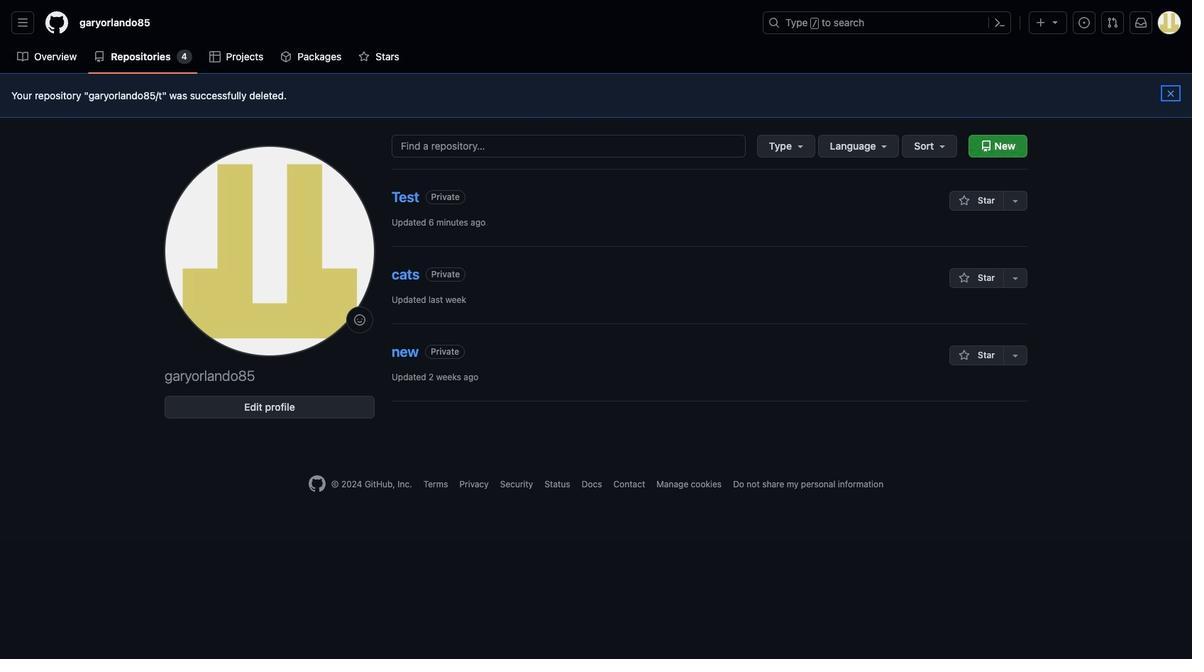 Task type: describe. For each thing, give the bounding box(es) containing it.
Repositories search field
[[392, 135, 958, 158]]

smiley image
[[354, 314, 366, 326]]

repo image
[[981, 141, 992, 152]]

star image for add this repository to a list icon
[[959, 273, 970, 284]]

table image
[[209, 51, 220, 62]]

1 add this repository to a list image from the top
[[1010, 195, 1022, 207]]

command palette image
[[995, 17, 1006, 28]]

repo image
[[94, 51, 105, 62]]

change your avatar image
[[165, 146, 375, 356]]

triangle down image
[[1050, 16, 1061, 28]]

homepage image
[[45, 11, 68, 34]]



Task type: locate. For each thing, give the bounding box(es) containing it.
plus image
[[1036, 17, 1047, 28]]

2 add this repository to a list image from the top
[[1010, 350, 1022, 361]]

alert
[[11, 88, 1181, 103]]

book image
[[17, 51, 28, 62]]

dismiss this message image
[[1166, 88, 1177, 99]]

1 vertical spatial add this repository to a list image
[[1010, 350, 1022, 361]]

add this repository to a list image
[[1010, 273, 1022, 284]]

star image
[[359, 51, 370, 62], [959, 195, 970, 207], [959, 273, 970, 284], [959, 350, 970, 361]]

issue opened image
[[1079, 17, 1090, 28]]

homepage image
[[309, 476, 326, 493]]

git pull request image
[[1107, 17, 1119, 28]]

star image for first add this repository to a list image from the bottom
[[959, 350, 970, 361]]

0 vertical spatial add this repository to a list image
[[1010, 195, 1022, 207]]

add this repository to a list image
[[1010, 195, 1022, 207], [1010, 350, 1022, 361]]

star image for first add this repository to a list image from the top of the page
[[959, 195, 970, 207]]

Find a repository… search field
[[392, 135, 746, 158]]

package image
[[281, 51, 292, 62]]

notifications image
[[1136, 17, 1147, 28]]



Task type: vqa. For each thing, say whether or not it's contained in the screenshot.
star icon for third Add this repository to a list Image from the top of the page
yes



